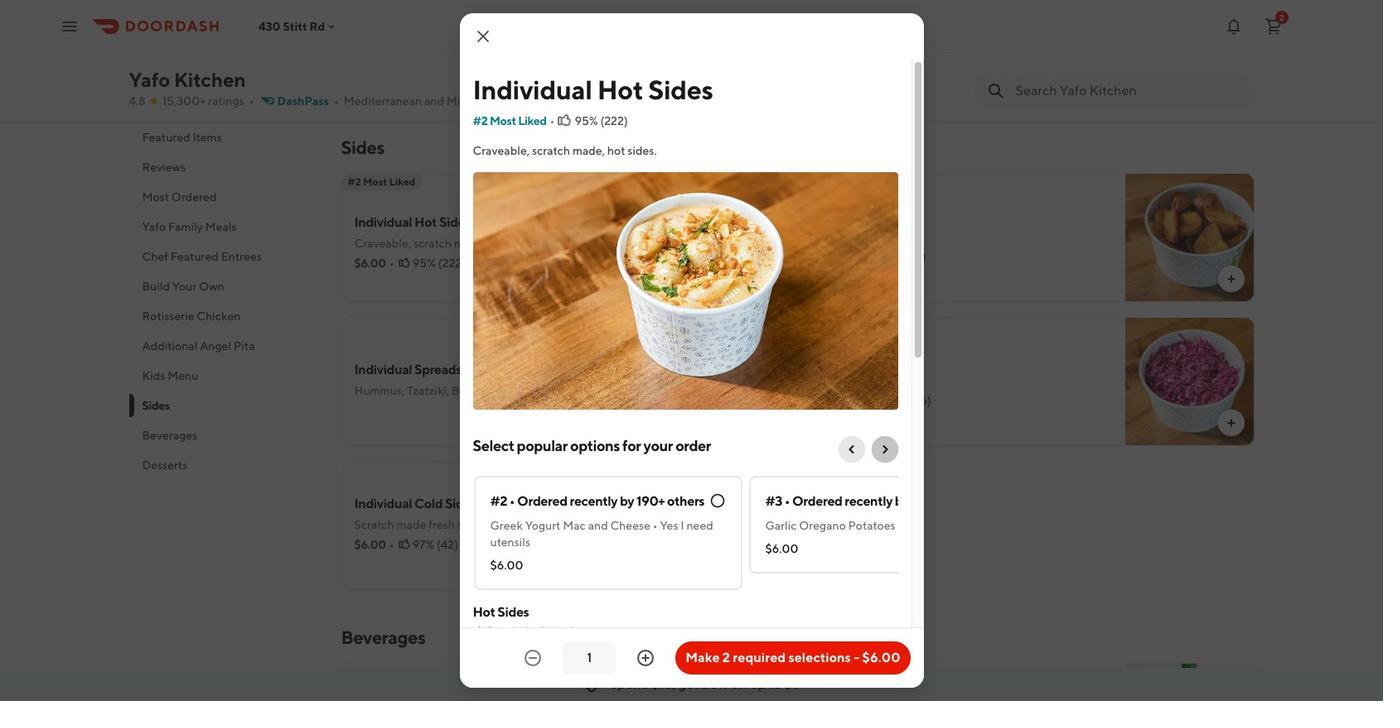 Task type: locate. For each thing, give the bounding box(es) containing it.
$12.00 • for cold
[[818, 394, 861, 408]]

featured down yafo family meals at the left top
[[171, 250, 219, 264]]

guests up the 98%
[[873, 230, 907, 244]]

1 horizontal spatial others
[[943, 494, 981, 510]]

individual hot sides dialog
[[460, 13, 1017, 702]]

95% down food
[[575, 114, 598, 128]]

guests
[[873, 230, 907, 244], [873, 375, 907, 388]]

featured items
[[142, 131, 222, 144]]

2 vertical spatial #2
[[490, 494, 507, 510]]

sides. inside individual hot sides craveable, scratch made, hot sides.
[[509, 237, 538, 250]]

2 add item to cart image from the top
[[1224, 417, 1238, 430]]

rotisserie chicken button
[[129, 302, 321, 331]]

0 vertical spatial feeds
[[818, 230, 849, 244]]

family inside 'family cold sides feeds 3-4 guests'
[[818, 352, 856, 368]]

1 horizontal spatial #2
[[473, 114, 488, 128]]

additional
[[142, 340, 198, 353]]

$6.00
[[354, 257, 386, 270], [354, 539, 386, 552], [765, 543, 798, 556], [490, 560, 523, 573], [862, 651, 900, 666]]

guests inside family hot sides feeds 3-4 guests
[[873, 230, 907, 244]]

1 horizontal spatial 95% (222)
[[575, 114, 628, 128]]

cold up fresh
[[414, 496, 443, 512]]

utensils inside the greek yogurt mac and cheese • yes i need utensils
[[490, 536, 530, 550]]

2 $12.00 • from the top
[[818, 394, 861, 408]]

most down mediterranean
[[363, 176, 387, 188]]

1 vertical spatial yafo
[[142, 220, 166, 234]]

$6.00 right -
[[862, 651, 900, 666]]

dashpass
[[277, 94, 329, 108]]

$6.00 down greek
[[490, 560, 523, 573]]

individual inside individual spreads hummus, tzatziki, babaganoush
[[354, 362, 412, 378]]

recently for 100+
[[845, 494, 893, 510]]

1 by from the left
[[620, 494, 634, 510]]

0 vertical spatial craveable,
[[473, 144, 530, 157]]

0 horizontal spatial scratch
[[413, 237, 452, 250]]

30%
[[701, 677, 729, 693]]

cold inside individual cold sides scratch made fresh sides.
[[414, 496, 443, 512]]

1 horizontal spatial (222)
[[600, 114, 628, 128]]

(222) down 3.4
[[600, 114, 628, 128]]

individual inside individual hot sides craveable, scratch made, hot sides.
[[354, 215, 412, 230]]

yafo kitchen
[[129, 68, 246, 91]]

and left middle
[[424, 94, 444, 108]]

• right required
[[532, 625, 536, 637]]

1 horizontal spatial craveable,
[[473, 144, 530, 157]]

0 horizontal spatial made,
[[454, 237, 486, 250]]

1 recently from the left
[[570, 494, 617, 510]]

95% (222) down individual hot sides craveable, scratch made, hot sides.
[[413, 257, 466, 270]]

by for 100+
[[895, 494, 909, 510]]

1 vertical spatial select
[[539, 625, 568, 637]]

own
[[199, 280, 224, 293]]

ordered up yafo family meals at the left top
[[171, 191, 217, 204]]

1 vertical spatial craveable,
[[354, 237, 411, 250]]

92%
[[408, 48, 431, 61]]

$7.25
[[354, 48, 382, 61]]

95% down individual hot sides craveable, scratch made, hot sides.
[[413, 257, 436, 270]]

feeds for family cold sides
[[818, 375, 849, 388]]

most down reviews
[[142, 191, 169, 204]]

liked inside individual hot sides dialog
[[518, 114, 547, 128]]

95% (222)
[[575, 114, 628, 128], [413, 257, 466, 270]]

0 horizontal spatial recently
[[570, 494, 617, 510]]

add item to cart image
[[1224, 273, 1238, 286], [1224, 417, 1238, 430]]

2 vertical spatial most
[[142, 191, 169, 204]]

95% (222) down 3.4
[[575, 114, 628, 128]]

hot inside individual hot sides craveable, scratch made, hot sides.
[[414, 215, 437, 230]]

recently for 190+
[[570, 494, 617, 510]]

recently
[[570, 494, 617, 510], [845, 494, 893, 510]]

1 horizontal spatial made,
[[573, 144, 605, 157]]

$12.00 down family hot sides feeds 3-4 guests
[[818, 250, 853, 264]]

190+
[[636, 494, 665, 510]]

• left no
[[898, 520, 903, 533]]

pita
[[234, 340, 255, 353]]

2 vertical spatial and
[[588, 520, 608, 533]]

0 vertical spatial 4
[[863, 230, 870, 244]]

0 vertical spatial most
[[490, 114, 516, 128]]

add item to cart image for scratch made fresh sides.
[[761, 561, 774, 574]]

• left "yes"
[[653, 520, 658, 533]]

family hot sides image
[[1125, 173, 1254, 302]]

$6.00 • down scratch
[[354, 539, 394, 552]]

your
[[644, 438, 673, 455]]

ordered for #2 • ordered recently by 190+ others
[[517, 494, 567, 510]]

sides.
[[628, 144, 657, 157], [509, 237, 538, 250], [457, 519, 487, 532]]

family cold sides feeds 3-4 guests
[[818, 352, 920, 388]]

1 horizontal spatial sides.
[[509, 237, 538, 250]]

1 vertical spatial (222)
[[438, 257, 466, 270]]

hot inside family hot sides feeds 3-4 guests
[[858, 208, 881, 224]]

off
[[731, 677, 748, 693]]

family inside family hot sides feeds 3-4 guests
[[818, 208, 856, 224]]

0 vertical spatial 95%
[[575, 114, 598, 128]]

0 vertical spatial sides.
[[628, 144, 657, 157]]

#2
[[473, 114, 488, 128], [348, 176, 361, 188], [490, 494, 507, 510]]

made, inside individual hot sides craveable, scratch made, hot sides.
[[454, 237, 486, 250]]

•
[[385, 48, 390, 61], [249, 94, 254, 108], [334, 94, 339, 108], [598, 94, 603, 108], [550, 114, 555, 128], [857, 250, 861, 264], [389, 257, 394, 270], [857, 394, 861, 408], [510, 494, 515, 510], [785, 494, 790, 510], [653, 520, 658, 533], [898, 520, 903, 533], [389, 539, 394, 552], [532, 625, 536, 637]]

most inside individual hot sides dialog
[[490, 114, 516, 128]]

#2 most liked down eastern
[[473, 114, 547, 128]]

1 horizontal spatial #2 most liked
[[473, 114, 547, 128]]

beverages inside button
[[142, 429, 197, 443]]

2 $6.00 • from the top
[[354, 539, 394, 552]]

95% (222) inside individual hot sides dialog
[[575, 114, 628, 128]]

0 vertical spatial add item to cart image
[[761, 273, 774, 286]]

pick
[[498, 28, 520, 41]]

4 inside 'family cold sides feeds 3-4 guests'
[[863, 375, 870, 388]]

individual inside individual cold sides scratch made fresh sides.
[[354, 496, 412, 512]]

utensils down greek
[[490, 536, 530, 550]]

guests inside 'family cold sides feeds 3-4 guests'
[[873, 375, 907, 388]]

individual spreads hummus, tzatziki, babaganoush
[[354, 362, 524, 398]]

select
[[473, 438, 514, 455], [539, 625, 568, 637]]

mediterranean and middle eastern street food • 3.4 mi
[[344, 94, 641, 108]]

• down street
[[550, 114, 555, 128]]

liked
[[518, 114, 547, 128], [389, 176, 415, 188]]

0 vertical spatial scratch
[[532, 144, 570, 157]]

0 vertical spatial liked
[[518, 114, 547, 128]]

#2 most liked
[[473, 114, 547, 128], [348, 176, 415, 188]]

2 4 from the top
[[863, 375, 870, 388]]

0 vertical spatial 3-
[[852, 230, 863, 244]]

0 horizontal spatial utensils
[[490, 536, 530, 550]]

• right dashpass
[[334, 94, 339, 108]]

additional angel pita
[[142, 340, 255, 353]]

2 horizontal spatial ordered
[[792, 494, 842, 510]]

1 vertical spatial utensils
[[490, 536, 530, 550]]

$6.00 down scratch
[[354, 539, 386, 552]]

1 $6.00 • from the top
[[354, 257, 394, 270]]

ordered
[[171, 191, 217, 204], [517, 494, 567, 510], [792, 494, 842, 510]]

1 horizontal spatial by
[[895, 494, 909, 510]]

guests up 100%
[[873, 375, 907, 388]]

1 add item to cart image from the top
[[1224, 273, 1238, 286]]

featured up reviews
[[142, 131, 190, 144]]

3- inside 'family cold sides feeds 3-4 guests'
[[852, 375, 863, 388]]

1 vertical spatial #2
[[348, 176, 361, 188]]

2 horizontal spatial #2
[[490, 494, 507, 510]]

by left 190+
[[620, 494, 634, 510]]

entrees
[[221, 250, 262, 264]]

1 vertical spatial made,
[[454, 237, 486, 250]]

1 vertical spatial guests
[[873, 375, 907, 388]]

2 by from the left
[[895, 494, 909, 510]]

select left popular
[[473, 438, 514, 455]]

liked down street
[[518, 114, 547, 128]]

1 vertical spatial 3-
[[852, 375, 863, 388]]

95%
[[575, 114, 598, 128], [413, 257, 436, 270]]

0 vertical spatial 95% (222)
[[575, 114, 628, 128]]

2 guests from the top
[[873, 375, 907, 388]]

cold for individual
[[414, 496, 443, 512]]

ordered up "yogurt"
[[517, 494, 567, 510]]

0 vertical spatial $12.00 •
[[818, 250, 861, 264]]

guests for hot
[[873, 230, 907, 244]]

yafo up chef
[[142, 220, 166, 234]]

others up i
[[667, 494, 705, 510]]

eastern
[[486, 94, 526, 108]]

greek
[[490, 520, 523, 533]]

cold
[[858, 352, 887, 368], [414, 496, 443, 512]]

$6.00 inside button
[[862, 651, 900, 666]]

options
[[570, 438, 620, 455]]

craveable, inside individual hot sides dialog
[[473, 144, 530, 157]]

beverages
[[142, 429, 197, 443], [341, 627, 425, 649]]

and right the 'mac'
[[588, 520, 608, 533]]

$12.00 • down 'family cold sides feeds 3-4 guests'
[[818, 394, 861, 408]]

desserts button
[[129, 451, 321, 481]]

side.
[[593, 28, 617, 41]]

0 horizontal spatial hot
[[489, 237, 507, 250]]

feeds inside 'family cold sides feeds 3-4 guests'
[[818, 375, 849, 388]]

by for 190+
[[620, 494, 634, 510]]

(222) down individual hot sides craveable, scratch made, hot sides.
[[438, 257, 466, 270]]

required
[[733, 651, 786, 666]]

3- inside family hot sides feeds 3-4 guests
[[852, 230, 863, 244]]

1 vertical spatial #2 most liked
[[348, 176, 415, 188]]

1 horizontal spatial liked
[[518, 114, 547, 128]]

430
[[259, 19, 281, 33]]

by left '100+'
[[895, 494, 909, 510]]

1 vertical spatial 95%
[[413, 257, 436, 270]]

0 horizontal spatial most
[[142, 191, 169, 204]]

0 vertical spatial beverages
[[142, 429, 197, 443]]

4.8
[[129, 94, 146, 108]]

0 vertical spatial made,
[[573, 144, 605, 157]]

0 vertical spatial guests
[[873, 230, 907, 244]]

craveable, scratch made, hot sides.
[[473, 144, 657, 157]]

add item to cart image
[[761, 273, 774, 286], [761, 561, 774, 574]]

individual spreads image
[[662, 317, 791, 447]]

liked up individual hot sides craveable, scratch made, hot sides.
[[389, 176, 415, 188]]

0 horizontal spatial craveable,
[[354, 237, 411, 250]]

-
[[854, 651, 859, 666]]

0 vertical spatial featured
[[142, 131, 190, 144]]

0 horizontal spatial #2
[[348, 176, 361, 188]]

0 horizontal spatial #2 most liked
[[348, 176, 415, 188]]

others right '100+'
[[943, 494, 981, 510]]

craveable, inside individual hot sides craveable, scratch made, hot sides.
[[354, 237, 411, 250]]

reviews
[[142, 161, 186, 174]]

0 horizontal spatial liked
[[389, 176, 415, 188]]

individual cold sides image
[[662, 462, 791, 591]]

kid sized entrée where you pick a protein and side.
[[354, 28, 617, 41]]

0 horizontal spatial select
[[473, 438, 514, 455]]

1 vertical spatial most
[[363, 176, 387, 188]]

0 vertical spatial hot
[[607, 144, 625, 157]]

2 others from the left
[[943, 494, 981, 510]]

others for #3 • ordered recently by 100+ others
[[943, 494, 981, 510]]

increase quantity by 1 image
[[636, 649, 656, 669]]

4 for cold
[[863, 375, 870, 388]]

cold up 100%
[[858, 352, 887, 368]]

most
[[490, 114, 516, 128], [363, 176, 387, 188], [142, 191, 169, 204]]

1 horizontal spatial for
[[966, 520, 981, 533]]

2 recently from the left
[[845, 494, 893, 510]]

0 vertical spatial $12.00
[[818, 250, 853, 264]]

1 $12.00 • from the top
[[818, 250, 861, 264]]

for left your
[[622, 438, 641, 455]]

1 vertical spatial add item to cart image
[[761, 561, 774, 574]]

yafo inside button
[[142, 220, 166, 234]]

$6.00 • down individual hot sides craveable, scratch made, hot sides.
[[354, 257, 394, 270]]

3- for cold
[[852, 375, 863, 388]]

1 horizontal spatial 95%
[[575, 114, 598, 128]]

family
[[818, 208, 856, 224], [168, 220, 203, 234], [818, 352, 856, 368]]

1 vertical spatial 2
[[722, 651, 730, 666]]

need
[[687, 520, 713, 533]]

0 horizontal spatial 95%
[[413, 257, 436, 270]]

most ordered
[[142, 191, 217, 204]]

chef featured entrees button
[[129, 242, 321, 272]]

0 horizontal spatial 2
[[722, 651, 730, 666]]

0 horizontal spatial by
[[620, 494, 634, 510]]

individual inside dialog
[[473, 74, 592, 105]]

family for family cold sides
[[818, 352, 856, 368]]

0 horizontal spatial beverages
[[142, 429, 197, 443]]

chef
[[142, 250, 168, 264]]

individual for individual cold sides scratch made fresh sides.
[[354, 496, 412, 512]]

1 horizontal spatial cold
[[858, 352, 887, 368]]

for
[[622, 438, 641, 455], [966, 520, 981, 533]]

sides
[[648, 74, 713, 105], [341, 137, 384, 158], [883, 208, 915, 224], [439, 215, 471, 230], [889, 352, 920, 368], [142, 399, 170, 413], [445, 496, 477, 512], [498, 605, 529, 621]]

1 horizontal spatial select
[[539, 625, 568, 637]]

1 others from the left
[[667, 494, 705, 510]]

1 $12.00 from the top
[[818, 250, 853, 264]]

hot
[[607, 144, 625, 157], [489, 237, 507, 250]]

• down 'family cold sides feeds 3-4 guests'
[[857, 394, 861, 408]]

make 2 required selections - $6.00 button
[[676, 642, 910, 675]]

most down eastern
[[490, 114, 516, 128]]

#2 most liked down mediterranean
[[348, 176, 415, 188]]

craveable,
[[473, 144, 530, 157], [354, 237, 411, 250]]

utensils down '100+'
[[923, 520, 964, 533]]

and left side.
[[571, 28, 591, 41]]

ordered inside button
[[171, 191, 217, 204]]

1 vertical spatial for
[[966, 520, 981, 533]]

1 vertical spatial featured
[[171, 250, 219, 264]]

ordered up oregano at the right bottom of the page
[[792, 494, 842, 510]]

2 feeds from the top
[[818, 375, 849, 388]]

scratch inside individual hot sides dialog
[[532, 144, 570, 157]]

2 vertical spatial sides.
[[457, 519, 487, 532]]

3.4
[[609, 94, 626, 108]]

$12.00 down 'family cold sides feeds 3-4 guests'
[[818, 394, 853, 408]]

2 items, open order cart image
[[1264, 16, 1284, 36]]

a
[[522, 28, 528, 41]]

2
[[1280, 12, 1284, 22], [722, 651, 730, 666]]

recently up potatoes
[[845, 494, 893, 510]]

1 3- from the top
[[852, 230, 863, 244]]

1 guests from the top
[[873, 230, 907, 244]]

0 vertical spatial cold
[[858, 352, 887, 368]]

1 4 from the top
[[863, 230, 870, 244]]

featured inside button
[[171, 250, 219, 264]]

yafo up 4.8 at the left of page
[[129, 68, 170, 91]]

2 3- from the top
[[852, 375, 863, 388]]

2 add item to cart image from the top
[[761, 561, 774, 574]]

0 vertical spatial #2
[[473, 114, 488, 128]]

• left 3.4
[[598, 94, 603, 108]]

1 feeds from the top
[[818, 230, 849, 244]]

$12.00 for family hot sides
[[818, 250, 853, 264]]

0 vertical spatial $6.00 •
[[354, 257, 394, 270]]

add item to cart image for family hot sides
[[1224, 273, 1238, 286]]

1 vertical spatial $6.00 •
[[354, 539, 394, 552]]

2 $12.00 from the top
[[818, 394, 853, 408]]

#2 for greek yogurt mac and cheese • yes i need utensils
[[490, 494, 507, 510]]

0 vertical spatial 2
[[1280, 12, 1284, 22]]

no
[[905, 520, 921, 533]]

individual hot sides
[[473, 74, 713, 105]]

1 horizontal spatial recently
[[845, 494, 893, 510]]

4 inside family hot sides feeds 3-4 guests
[[863, 230, 870, 244]]

Item Search search field
[[1016, 82, 1241, 100]]

0 horizontal spatial others
[[667, 494, 705, 510]]

2 horizontal spatial most
[[490, 114, 516, 128]]

get
[[679, 677, 699, 693]]

$12.00 • down family hot sides feeds 3-4 guests
[[818, 250, 861, 264]]

2 right notification bell icon
[[1280, 12, 1284, 22]]

select left 1
[[539, 625, 568, 637]]

1 add item to cart image from the top
[[761, 273, 774, 286]]

1 vertical spatial scratch
[[413, 237, 452, 250]]

0 horizontal spatial for
[[622, 438, 641, 455]]

$12.00 •
[[818, 250, 861, 264], [818, 394, 861, 408]]

for left me
[[966, 520, 981, 533]]

0 vertical spatial #2 most liked
[[473, 114, 547, 128]]

recently up the 'mac'
[[570, 494, 617, 510]]

1 vertical spatial $12.00
[[818, 394, 853, 408]]

1 vertical spatial add item to cart image
[[1224, 417, 1238, 430]]

1 vertical spatial cold
[[414, 496, 443, 512]]

sides inside family hot sides feeds 3-4 guests
[[883, 208, 915, 224]]

add item to cart image for family cold sides
[[1224, 417, 1238, 430]]

garlic oregano potatoes • no utensils for me
[[765, 520, 999, 533]]

1 horizontal spatial ordered
[[517, 494, 567, 510]]

1 vertical spatial $12.00 •
[[818, 394, 861, 408]]

0 vertical spatial select
[[473, 438, 514, 455]]

0 horizontal spatial cold
[[414, 496, 443, 512]]

2 right make
[[722, 651, 730, 666]]

1 horizontal spatial utensils
[[923, 520, 964, 533]]

0 horizontal spatial ordered
[[171, 191, 217, 204]]

0 horizontal spatial 95% (222)
[[413, 257, 466, 270]]

$6.00 •
[[354, 257, 394, 270], [354, 539, 394, 552]]

1 vertical spatial beverages
[[341, 627, 425, 649]]

1 horizontal spatial beverages
[[341, 627, 425, 649]]

potatoes
[[848, 520, 896, 533]]

0 horizontal spatial sides.
[[457, 519, 487, 532]]

yafo family meals
[[142, 220, 237, 234]]

1 vertical spatial hot
[[489, 237, 507, 250]]

0 horizontal spatial (222)
[[438, 257, 466, 270]]

feeds inside family hot sides feeds 3-4 guests
[[818, 230, 849, 244]]

cold inside 'family cold sides feeds 3-4 guests'
[[858, 352, 887, 368]]



Task type: vqa. For each thing, say whether or not it's contained in the screenshot.
rightmost Cold
yes



Task type: describe. For each thing, give the bounding box(es) containing it.
97% (42)
[[413, 539, 458, 552]]

chicken
[[197, 310, 241, 323]]

• up greek
[[510, 494, 515, 510]]

#3 • ordered recently by 100+ others
[[765, 494, 981, 510]]

kitchen
[[174, 68, 246, 91]]

• right ratings
[[249, 94, 254, 108]]

spreads
[[414, 362, 462, 378]]

rd
[[310, 19, 325, 33]]

95% inside individual hot sides dialog
[[575, 114, 598, 128]]

fresh
[[429, 519, 455, 532]]

up
[[751, 677, 766, 693]]

100+
[[912, 494, 941, 510]]

mac
[[563, 520, 586, 533]]

• right '#3'
[[785, 494, 790, 510]]

build
[[142, 280, 170, 293]]

order
[[676, 438, 711, 455]]

2 button
[[1257, 10, 1290, 43]]

yafo for yafo family meals
[[142, 220, 166, 234]]

food
[[564, 94, 591, 108]]

middle
[[446, 94, 484, 108]]

1 horizontal spatial most
[[363, 176, 387, 188]]

scratch
[[354, 519, 394, 532]]

rotisserie chicken
[[142, 310, 241, 323]]

family for family hot sides
[[818, 208, 856, 224]]

3- for hot
[[852, 230, 863, 244]]

individual for individual spreads hummus, tzatziki, babaganoush
[[354, 362, 412, 378]]

previous image
[[845, 444, 858, 457]]

15,300+
[[162, 94, 206, 108]]

made, inside individual hot sides dialog
[[573, 144, 605, 157]]

tzatziki,
[[407, 385, 449, 398]]

individual hot sides image
[[662, 173, 791, 302]]

hot for family hot sides feeds 3-4 guests
[[858, 208, 881, 224]]

pellegrino image
[[1125, 664, 1254, 702]]

sized
[[375, 28, 402, 41]]

open menu image
[[60, 16, 80, 36]]

sides inside individual cold sides scratch made fresh sides.
[[445, 496, 477, 512]]

$15,
[[651, 677, 676, 693]]

hot sides
[[473, 605, 529, 621]]

individual cold sides scratch made fresh sides.
[[354, 496, 487, 532]]

sides. inside individual hot sides dialog
[[628, 144, 657, 157]]

kids entrée image
[[662, 0, 791, 100]]

$12.00 • for hot
[[818, 250, 861, 264]]

1 vertical spatial and
[[424, 94, 444, 108]]

$6.00 • for 97% (42)
[[354, 539, 394, 552]]

• down scratch
[[389, 539, 394, 552]]

individual hot sides craveable, scratch made, hot sides.
[[354, 215, 538, 250]]

family cold sides image
[[1125, 317, 1254, 447]]

protein
[[531, 28, 569, 41]]

build your own button
[[129, 272, 321, 302]]

• down individual hot sides craveable, scratch made, hot sides.
[[389, 257, 394, 270]]

menu
[[168, 370, 198, 383]]

individual for individual hot sides craveable, scratch made, hot sides.
[[354, 215, 412, 230]]

and inside the greek yogurt mac and cheese • yes i need utensils
[[588, 520, 608, 533]]

ordered for #3 • ordered recently by 100+ others
[[792, 494, 842, 510]]

$8
[[784, 677, 800, 693]]

to
[[769, 677, 781, 693]]

individual for individual hot sides
[[473, 74, 592, 105]]

hummus,
[[354, 385, 405, 398]]

hot for individual hot sides
[[597, 74, 643, 105]]

dashpass •
[[277, 94, 339, 108]]

next image
[[878, 444, 891, 457]]

sides inside 'family cold sides feeds 3-4 guests'
[[889, 352, 920, 368]]

cheese
[[610, 520, 651, 533]]

beverages button
[[129, 421, 321, 451]]

sides. inside individual cold sides scratch made fresh sides.
[[457, 519, 487, 532]]

additional angel pita button
[[129, 331, 321, 361]]

family inside button
[[168, 220, 203, 234]]

#3
[[765, 494, 782, 510]]

1 vertical spatial 95% (222)
[[413, 257, 466, 270]]

0 vertical spatial and
[[571, 28, 591, 41]]

kid
[[354, 28, 372, 41]]

your
[[172, 280, 196, 293]]

select popular options for your order
[[473, 438, 711, 455]]

feeds for family hot sides
[[818, 230, 849, 244]]

98% (62)
[[880, 250, 927, 264]]

(62)
[[905, 250, 927, 264]]

15,300+ ratings •
[[162, 94, 254, 108]]

greek yogurt mac and cheese • yes i need utensils
[[490, 520, 713, 550]]

$6.00 • for 95% (222)
[[354, 257, 394, 270]]

(222) inside individual hot sides dialog
[[600, 114, 628, 128]]

• down family hot sides feeds 3-4 guests
[[857, 250, 861, 264]]

spend
[[610, 677, 649, 693]]

97%
[[413, 539, 434, 552]]

• right $7.25
[[385, 48, 390, 61]]

build your own
[[142, 280, 224, 293]]

meals
[[205, 220, 237, 234]]

cold for family
[[858, 352, 887, 368]]

make 2 required selections - $6.00
[[686, 651, 900, 666]]

items
[[193, 131, 222, 144]]

(16)
[[912, 394, 931, 408]]

others for #2 • ordered recently by 190+ others
[[667, 494, 705, 510]]

yes
[[660, 520, 678, 533]]

guests for cold
[[873, 375, 907, 388]]

you
[[476, 28, 496, 41]]

babaganoush
[[452, 385, 524, 398]]

yafo for yafo kitchen
[[129, 68, 170, 91]]

angel
[[200, 340, 231, 353]]

hot inside individual hot sides craveable, scratch made, hot sides.
[[489, 237, 507, 250]]

reviews button
[[129, 152, 321, 182]]

add item to cart image for individual hot sides
[[761, 273, 774, 286]]

1 vertical spatial liked
[[389, 176, 415, 188]]

$12.00 for family cold sides
[[818, 394, 853, 408]]

most inside button
[[142, 191, 169, 204]]

• inside the greek yogurt mac and cheese • yes i need utensils
[[653, 520, 658, 533]]

92% (64)
[[408, 48, 455, 61]]

1 horizontal spatial 2
[[1280, 12, 1284, 22]]

#2 most liked inside individual hot sides dialog
[[473, 114, 547, 128]]

hot inside individual hot sides dialog
[[607, 144, 625, 157]]

100%
[[880, 394, 910, 408]]

4 for hot
[[863, 230, 870, 244]]

required
[[488, 625, 528, 637]]

notification bell image
[[1224, 16, 1244, 36]]

yogurt
[[525, 520, 561, 533]]

(64)
[[433, 48, 455, 61]]

$6.00 down garlic on the right bottom
[[765, 543, 798, 556]]

100% (16)
[[880, 394, 931, 408]]

• select 1
[[532, 625, 574, 637]]

i
[[681, 520, 684, 533]]

yafo family meals button
[[129, 212, 321, 242]]

0 vertical spatial utensils
[[923, 520, 964, 533]]

organic juice or tea  1/2 gallon image
[[662, 664, 791, 702]]

scratch inside individual hot sides craveable, scratch made, hot sides.
[[413, 237, 452, 250]]

sides inside individual hot sides craveable, scratch made, hot sides.
[[439, 215, 471, 230]]

spend $15, get 30% off up to $8
[[610, 677, 800, 693]]

desserts
[[142, 459, 188, 472]]

#2 for individual hot sides
[[348, 176, 361, 188]]

2 inside individual hot sides dialog
[[722, 651, 730, 666]]

$6.00 down individual hot sides craveable, scratch made, hot sides.
[[354, 257, 386, 270]]

kids menu button
[[129, 361, 321, 391]]

close individual hot sides image
[[473, 27, 493, 46]]

featured items button
[[129, 123, 321, 152]]

0 vertical spatial for
[[622, 438, 641, 455]]

featured inside button
[[142, 131, 190, 144]]

$7.25 •
[[354, 48, 390, 61]]

popular
[[517, 438, 568, 455]]

kids
[[142, 370, 165, 383]]

1
[[570, 625, 574, 637]]

made
[[397, 519, 426, 532]]

Current quantity is 1 number field
[[573, 650, 606, 668]]

ratings
[[208, 94, 244, 108]]

garlic
[[765, 520, 797, 533]]

rotisserie
[[142, 310, 194, 323]]

decrease quantity by 1 image
[[523, 649, 543, 669]]

hot for individual hot sides craveable, scratch made, hot sides.
[[414, 215, 437, 230]]



